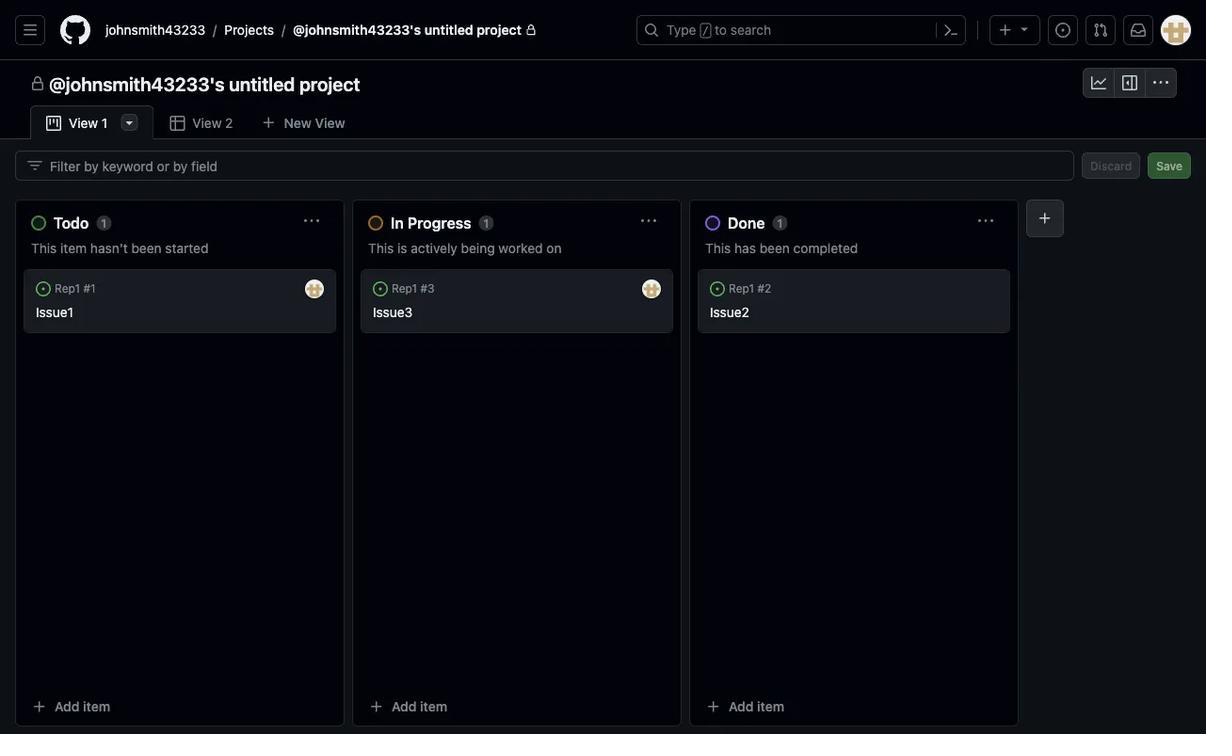 Task type: vqa. For each thing, say whether or not it's contained in the screenshot.
search
yes



Task type: describe. For each thing, give the bounding box(es) containing it.
johnsmith43233 link
[[98, 15, 213, 45]]

notifications image
[[1131, 23, 1146, 38]]

1 left view options for view 1 icon
[[102, 115, 108, 131]]

tab list containing new view
[[30, 105, 388, 140]]

homepage image
[[60, 15, 90, 45]]

plus image
[[998, 23, 1013, 38]]

more actions image for 2
[[779, 281, 794, 297]]

discard
[[1090, 159, 1132, 172]]

sc 9kayk9 0 image down notifications icon
[[1122, 75, 1137, 90]]

done
[[728, 214, 765, 232]]

save button
[[1148, 153, 1191, 179]]

1 for in progress
[[484, 217, 489, 230]]

this has been completed
[[705, 240, 858, 256]]

issue opened image
[[1056, 23, 1071, 38]]

command palette image
[[944, 23, 959, 38]]

in
[[391, 214, 404, 232]]

triangle down image
[[1017, 21, 1032, 36]]

search
[[731, 22, 771, 38]]

2 been from the left
[[760, 240, 790, 256]]

this for in progress
[[368, 240, 394, 256]]

Filter by keyword or by field field
[[50, 152, 1058, 180]]

todo column menu image
[[304, 214, 319, 229]]

1 down hasn't
[[90, 282, 96, 295]]

issue1 button
[[36, 305, 73, 320]]

item
[[60, 240, 87, 256]]

view filters region
[[15, 151, 1191, 181]]

on
[[546, 240, 562, 256]]

sc 9kayk9 0 image inside view 1 link
[[46, 116, 61, 131]]

to
[[715, 22, 727, 38]]

discard button
[[1082, 153, 1141, 179]]

in progress column menu image
[[641, 214, 656, 229]]

sc 9kayk9 0 image for view 2 link
[[170, 116, 185, 131]]

/ for johnsmith43233
[[213, 22, 217, 38]]

new view
[[284, 115, 345, 130]]

issue3
[[373, 305, 413, 320]]

@johnsmith43233's untitled project inside project navigation
[[49, 73, 360, 95]]

is
[[397, 240, 407, 256]]

johnsmith43233 / projects /
[[105, 22, 285, 38]]

johnsmith43233
[[105, 22, 205, 38]]

projects link
[[217, 15, 282, 45]]

3 # from the left
[[758, 282, 765, 295]]

1 horizontal spatial 2
[[765, 282, 771, 295]]

progress
[[408, 214, 471, 232]]

untitled inside project navigation
[[229, 73, 295, 95]]

1 for todo
[[101, 217, 107, 230]]

3
[[428, 282, 435, 295]]

new
[[284, 115, 312, 130]]

# for in progress
[[420, 282, 428, 295]]

view for view 1
[[69, 115, 98, 131]]

issue2 button
[[710, 305, 750, 320]]

this for todo
[[31, 240, 57, 256]]

rep1 # 1
[[55, 282, 96, 295]]



Task type: locate. For each thing, give the bounding box(es) containing it.
/ right projects
[[282, 22, 285, 38]]

sc 9kayk9 0 image
[[1091, 75, 1106, 90], [1122, 75, 1137, 90], [30, 76, 45, 91], [46, 116, 61, 131]]

hasn't
[[90, 240, 128, 256]]

0 horizontal spatial @johnsmith43233's
[[49, 73, 225, 95]]

sc 9kayk9 0 image inside project navigation
[[1153, 75, 1169, 90]]

1 horizontal spatial untitled
[[424, 22, 473, 38]]

/ left projects
[[213, 22, 217, 38]]

todo
[[54, 214, 89, 232]]

being
[[461, 240, 495, 256]]

this for done
[[705, 240, 731, 256]]

started
[[165, 240, 209, 256]]

lock image
[[525, 24, 537, 36]]

0 horizontal spatial been
[[131, 240, 162, 256]]

2 vertical spatial sc 9kayk9 0 image
[[27, 158, 42, 173]]

2 horizontal spatial rep1
[[729, 282, 754, 295]]

sc 9kayk9 0 image up save
[[1153, 75, 1169, 90]]

#
[[83, 282, 90, 295], [420, 282, 428, 295], [758, 282, 765, 295]]

actively
[[411, 240, 457, 256]]

projects
[[224, 22, 274, 38]]

1 vertical spatial @johnsmith43233's
[[49, 73, 225, 95]]

sc 9kayk9 0 image inside view filters region
[[27, 158, 42, 173]]

johnsmith43233 image down in progress column menu image
[[642, 280, 661, 298]]

in progress
[[391, 214, 471, 232]]

completed
[[793, 240, 858, 256]]

view 1 link
[[30, 105, 154, 140]]

1 vertical spatial 2
[[765, 282, 771, 295]]

view for view 2
[[192, 115, 222, 131]]

rep1 # 3
[[392, 282, 435, 295]]

1 horizontal spatial more actions image
[[779, 281, 794, 297]]

@johnsmith43233's untitled project inside list
[[293, 22, 522, 38]]

1 view from the left
[[315, 115, 345, 130]]

list containing johnsmith43233 / projects /
[[98, 15, 625, 45]]

open issue image up issue2
[[710, 281, 725, 297]]

# for todo
[[83, 282, 90, 295]]

sc 9kayk9 0 image for view filters region on the top of the page
[[27, 158, 42, 173]]

rep1 for todo
[[55, 282, 80, 295]]

1 horizontal spatial sc 9kayk9 0 image
[[170, 116, 185, 131]]

2 horizontal spatial /
[[702, 24, 709, 38]]

# down actively
[[420, 282, 428, 295]]

this
[[31, 240, 57, 256], [368, 240, 394, 256], [705, 240, 731, 256]]

save
[[1157, 159, 1183, 172]]

type
[[667, 22, 696, 38]]

johnsmith43233 image
[[305, 280, 324, 298], [642, 280, 661, 298]]

0 horizontal spatial project
[[299, 73, 360, 95]]

this left the has
[[705, 240, 731, 256]]

@johnsmith43233's
[[293, 22, 421, 38], [49, 73, 225, 95]]

project left lock icon
[[477, 22, 522, 38]]

@johnsmith43233's untitled project
[[293, 22, 522, 38], [49, 73, 360, 95]]

untitled left lock icon
[[424, 22, 473, 38]]

rep1
[[55, 282, 80, 295], [392, 282, 417, 295], [729, 282, 754, 295]]

view right view options for view 1 icon
[[192, 115, 222, 131]]

1 horizontal spatial open issue image
[[710, 281, 725, 297]]

this is actively being worked on
[[368, 240, 562, 256]]

2 down this has been completed
[[765, 282, 771, 295]]

1 more actions image from the left
[[103, 281, 118, 297]]

1 rep1 from the left
[[55, 282, 80, 295]]

untitled inside list
[[424, 22, 473, 38]]

0 horizontal spatial sc 9kayk9 0 image
[[27, 158, 42, 173]]

been
[[131, 240, 162, 256], [760, 240, 790, 256]]

sc 9kayk9 0 image inside view 2 link
[[170, 116, 185, 131]]

add a new column to the board image
[[1038, 211, 1053, 226]]

1 # from the left
[[83, 282, 90, 295]]

project
[[477, 22, 522, 38], [299, 73, 360, 95]]

view options for view 1 image
[[122, 115, 137, 130]]

@johnsmith43233's untitled project link
[[285, 15, 544, 45]]

view right new
[[315, 115, 345, 130]]

3 rep1 from the left
[[729, 282, 754, 295]]

view 2
[[192, 115, 233, 131]]

more actions image for 1
[[103, 281, 118, 297]]

0 horizontal spatial #
[[83, 282, 90, 295]]

view inside popup button
[[315, 115, 345, 130]]

johnsmith43233 image for todo
[[305, 280, 324, 298]]

0 horizontal spatial rep1
[[55, 282, 80, 295]]

2 this from the left
[[368, 240, 394, 256]]

rep1 right open issue image on the top left
[[55, 282, 80, 295]]

been right the has
[[760, 240, 790, 256]]

1 vertical spatial sc 9kayk9 0 image
[[170, 116, 185, 131]]

1 up hasn't
[[101, 217, 107, 230]]

1 horizontal spatial been
[[760, 240, 790, 256]]

more actions image right rep1 # 2
[[779, 281, 794, 297]]

1 this from the left
[[31, 240, 57, 256]]

0 horizontal spatial johnsmith43233 image
[[305, 280, 324, 298]]

0 horizontal spatial this
[[31, 240, 57, 256]]

# down item on the left top
[[83, 282, 90, 295]]

2 left new
[[225, 115, 233, 131]]

sc 9kayk9 0 image left view 1
[[46, 116, 61, 131]]

1 been from the left
[[131, 240, 162, 256]]

1 up this has been completed
[[777, 217, 783, 230]]

rep1 up the issue3 button
[[392, 282, 417, 295]]

issue3 button
[[373, 305, 413, 320]]

2 open issue image from the left
[[710, 281, 725, 297]]

2 more actions image from the left
[[779, 281, 794, 297]]

more actions image
[[103, 281, 118, 297], [779, 281, 794, 297]]

0 vertical spatial @johnsmith43233's untitled project
[[293, 22, 522, 38]]

tab panel containing todo
[[0, 139, 1206, 734]]

rep1 for in progress
[[392, 282, 417, 295]]

more actions image right rep1 # 1
[[103, 281, 118, 297]]

rep1 up issue2 button
[[729, 282, 754, 295]]

git pull request image
[[1093, 23, 1108, 38]]

been right hasn't
[[131, 240, 162, 256]]

1 vertical spatial untitled
[[229, 73, 295, 95]]

this left item on the left top
[[31, 240, 57, 256]]

0 vertical spatial @johnsmith43233's
[[293, 22, 421, 38]]

0 vertical spatial project
[[477, 22, 522, 38]]

2
[[225, 115, 233, 131], [765, 282, 771, 295]]

worked
[[499, 240, 543, 256]]

open issue image
[[373, 281, 388, 297], [710, 281, 725, 297]]

0 horizontal spatial /
[[213, 22, 217, 38]]

1 horizontal spatial @johnsmith43233's
[[293, 22, 421, 38]]

untitled up new
[[229, 73, 295, 95]]

open issue image up the issue3 button
[[373, 281, 388, 297]]

2 horizontal spatial #
[[758, 282, 765, 295]]

project inside navigation
[[299, 73, 360, 95]]

this item hasn't been started
[[31, 240, 209, 256]]

new view button
[[249, 108, 357, 138]]

0 horizontal spatial 2
[[225, 115, 233, 131]]

has
[[735, 240, 756, 256]]

tab panel
[[0, 139, 1206, 734]]

open issue image for rep1 # 2
[[710, 281, 725, 297]]

@johnsmith43233's inside project navigation
[[49, 73, 225, 95]]

untitled
[[424, 22, 473, 38], [229, 73, 295, 95]]

1 horizontal spatial johnsmith43233 image
[[642, 280, 661, 298]]

0 vertical spatial sc 9kayk9 0 image
[[1153, 75, 1169, 90]]

0 horizontal spatial open issue image
[[373, 281, 388, 297]]

2 rep1 from the left
[[392, 282, 417, 295]]

0 horizontal spatial untitled
[[229, 73, 295, 95]]

view 2 link
[[154, 105, 249, 140]]

0 horizontal spatial more actions image
[[103, 281, 118, 297]]

open issue image for rep1 # 3
[[373, 281, 388, 297]]

1 vertical spatial @johnsmith43233's untitled project
[[49, 73, 360, 95]]

sc 9kayk9 0 image down git pull request 'image'
[[1091, 75, 1106, 90]]

3 this from the left
[[705, 240, 731, 256]]

type / to search
[[667, 22, 771, 38]]

view
[[315, 115, 345, 130], [69, 115, 98, 131], [192, 115, 222, 131]]

rep1 # 2
[[729, 282, 771, 295]]

list
[[98, 15, 625, 45]]

1 horizontal spatial this
[[368, 240, 394, 256]]

# down this has been completed
[[758, 282, 765, 295]]

1
[[102, 115, 108, 131], [101, 217, 107, 230], [484, 217, 489, 230], [777, 217, 783, 230], [90, 282, 96, 295]]

sc 9kayk9 0 image down view 1 link
[[27, 158, 42, 173]]

1 horizontal spatial #
[[420, 282, 428, 295]]

2 # from the left
[[420, 282, 428, 295]]

1 open issue image from the left
[[373, 281, 388, 297]]

johnsmith43233 image for in progress
[[642, 280, 661, 298]]

1 up being on the left
[[484, 217, 489, 230]]

view left view options for view 1 icon
[[69, 115, 98, 131]]

johnsmith43233 image down todo column menu image
[[305, 280, 324, 298]]

2 view from the left
[[69, 115, 98, 131]]

3 view from the left
[[192, 115, 222, 131]]

project up new view at the top left of the page
[[299, 73, 360, 95]]

done column menu image
[[978, 214, 993, 229]]

open issue image
[[36, 281, 51, 297]]

project navigation
[[0, 60, 1206, 105]]

1 horizontal spatial /
[[282, 22, 285, 38]]

/ inside type / to search
[[702, 24, 709, 38]]

1 horizontal spatial view
[[192, 115, 222, 131]]

sc 9kayk9 0 image up view 1 link
[[30, 76, 45, 91]]

2 horizontal spatial this
[[705, 240, 731, 256]]

view 1
[[69, 115, 108, 131]]

this left is
[[368, 240, 394, 256]]

sc 9kayk9 0 image left view 2
[[170, 116, 185, 131]]

1 horizontal spatial project
[[477, 22, 522, 38]]

2 horizontal spatial sc 9kayk9 0 image
[[1153, 75, 1169, 90]]

sc 9kayk9 0 image
[[1153, 75, 1169, 90], [170, 116, 185, 131], [27, 158, 42, 173]]

/
[[213, 22, 217, 38], [282, 22, 285, 38], [702, 24, 709, 38]]

1 vertical spatial project
[[299, 73, 360, 95]]

2 johnsmith43233 image from the left
[[642, 280, 661, 298]]

0 vertical spatial untitled
[[424, 22, 473, 38]]

issue1
[[36, 305, 73, 320]]

2 horizontal spatial view
[[315, 115, 345, 130]]

1 for done
[[777, 217, 783, 230]]

1 horizontal spatial rep1
[[392, 282, 417, 295]]

1 johnsmith43233 image from the left
[[305, 280, 324, 298]]

0 vertical spatial 2
[[225, 115, 233, 131]]

0 horizontal spatial view
[[69, 115, 98, 131]]

/ for type
[[702, 24, 709, 38]]

tab list
[[30, 105, 388, 140]]

project inside list
[[477, 22, 522, 38]]

issue2
[[710, 305, 750, 320]]

/ left the to
[[702, 24, 709, 38]]



